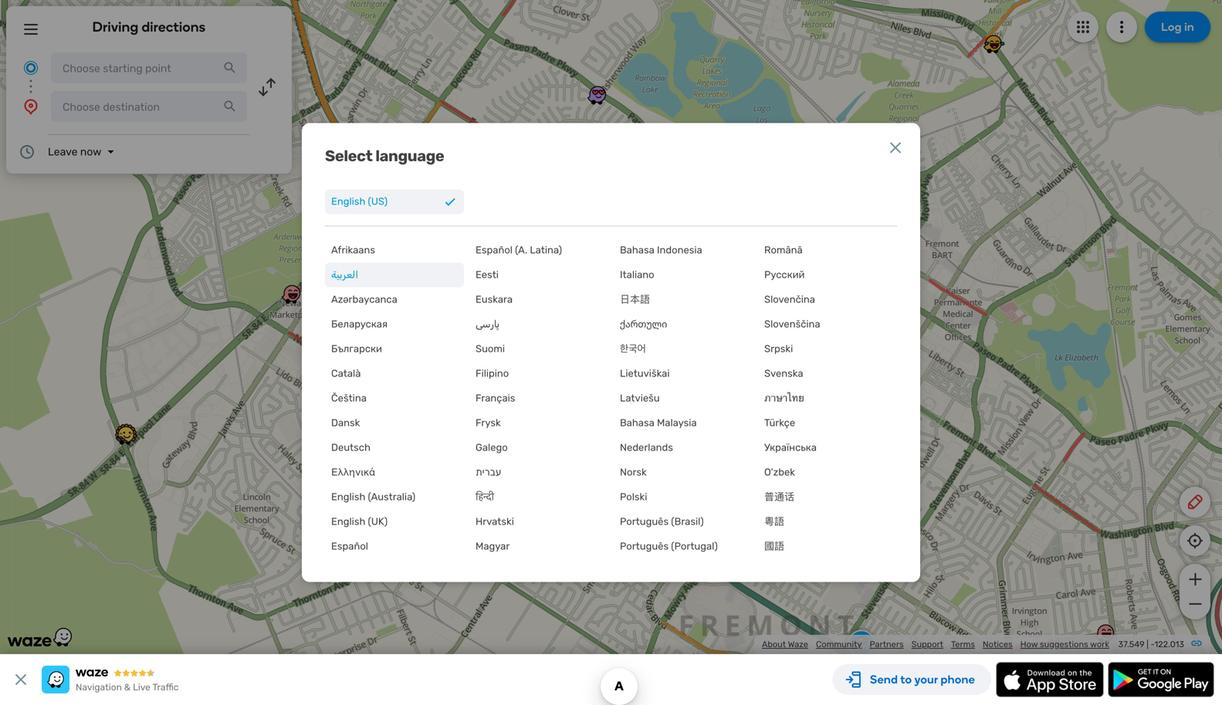 Task type: describe. For each thing, give the bounding box(es) containing it.
srpski
[[765, 343, 793, 355]]

suggestions
[[1040, 640, 1089, 650]]

català
[[331, 368, 361, 380]]

0 horizontal spatial x image
[[12, 671, 30, 690]]

language
[[376, 147, 444, 165]]

(us)
[[368, 196, 388, 208]]

euskara link
[[470, 288, 609, 312]]

português (brasil) link
[[614, 510, 753, 535]]

português (portugal)
[[620, 541, 718, 553]]

english (us) link
[[325, 190, 464, 214]]

eesti
[[476, 269, 499, 281]]

한국어
[[620, 343, 646, 355]]

community link
[[816, 640, 862, 650]]

current location image
[[22, 59, 40, 77]]

hrvatski
[[476, 516, 514, 528]]

беларуская
[[331, 319, 388, 331]]

bahasa for bahasa indonesia
[[620, 244, 655, 256]]

國語
[[765, 541, 785, 553]]

clock image
[[18, 143, 36, 161]]

support
[[912, 640, 944, 650]]

українська
[[765, 442, 817, 454]]

english (australia) link
[[325, 485, 464, 510]]

(portugal)
[[671, 541, 718, 553]]

azərbaycanca link
[[325, 288, 464, 312]]

partners link
[[870, 640, 904, 650]]

日本語
[[620, 294, 650, 306]]

filipino link
[[470, 362, 609, 387]]

how
[[1021, 640, 1038, 650]]

about
[[762, 640, 786, 650]]

ελληνικά link
[[325, 461, 464, 485]]

(a.
[[515, 244, 528, 256]]

filipino
[[476, 368, 509, 380]]

pencil image
[[1186, 494, 1205, 512]]

suomi
[[476, 343, 505, 355]]

deutsch link
[[325, 436, 464, 461]]

37.549
[[1119, 640, 1145, 650]]

(australia)
[[368, 492, 416, 504]]

हिन्दी
[[476, 492, 494, 504]]

waze
[[788, 640, 809, 650]]

work
[[1091, 640, 1110, 650]]

terms link
[[952, 640, 975, 650]]

galego
[[476, 442, 508, 454]]

עברית‎
[[476, 467, 501, 479]]

lietuviškai
[[620, 368, 670, 380]]

română
[[765, 244, 803, 256]]

ქართული link
[[614, 312, 753, 337]]

ελληνικά
[[331, 467, 375, 479]]

malaysia
[[657, 417, 697, 429]]

directions
[[142, 19, 206, 35]]

&
[[124, 683, 131, 694]]

română link
[[758, 238, 897, 263]]

afrikaans link
[[325, 238, 464, 263]]

العربية link
[[325, 263, 464, 288]]

location image
[[22, 97, 40, 116]]

magyar
[[476, 541, 510, 553]]

euskara
[[476, 294, 513, 306]]

navigation
[[76, 683, 122, 694]]

slovenčina link
[[758, 288, 897, 312]]

english for english (australia)
[[331, 492, 366, 504]]

deutsch
[[331, 442, 371, 454]]

notices
[[983, 640, 1013, 650]]

now
[[80, 146, 102, 158]]

ภาษาไทย
[[765, 393, 805, 405]]

azərbaycanca
[[331, 294, 398, 306]]

català link
[[325, 362, 464, 387]]

magyar link
[[470, 535, 609, 560]]

lietuviškai link
[[614, 362, 753, 387]]

español for español (a. latina)
[[476, 244, 513, 256]]

國語 link
[[758, 535, 897, 560]]

leave
[[48, 146, 78, 158]]

Choose starting point text field
[[51, 53, 247, 83]]

english for english (us)
[[331, 196, 366, 208]]

notices link
[[983, 640, 1013, 650]]

o'zbek
[[765, 467, 795, 479]]

bahasa for bahasa malaysia
[[620, 417, 655, 429]]

english (uk) link
[[325, 510, 464, 535]]

navigation & live traffic
[[76, 683, 179, 694]]

support link
[[912, 640, 944, 650]]

Choose destination text field
[[51, 91, 247, 122]]

български
[[331, 343, 382, 355]]

indonesia
[[657, 244, 703, 256]]



Task type: vqa. For each thing, say whether or not it's contained in the screenshot.
Português for Português (Brasil)
yes



Task type: locate. For each thing, give the bounding box(es) containing it.
driving directions
[[92, 19, 206, 35]]

122.013
[[1155, 640, 1185, 650]]

粵語 link
[[758, 510, 897, 535]]

português (portugal) link
[[614, 535, 753, 560]]

afrikaans
[[331, 244, 375, 256]]

norsk
[[620, 467, 647, 479]]

nederlands link
[[614, 436, 753, 461]]

2 vertical spatial english
[[331, 516, 366, 528]]

37.549 | -122.013
[[1119, 640, 1185, 650]]

1 vertical spatial bahasa
[[620, 417, 655, 429]]

1 vertical spatial español
[[331, 541, 368, 553]]

1 horizontal spatial x image
[[887, 139, 905, 157]]

2 bahasa from the top
[[620, 417, 655, 429]]

x image
[[887, 139, 905, 157], [12, 671, 30, 690]]

0 vertical spatial español
[[476, 244, 513, 256]]

español down english (uk)
[[331, 541, 368, 553]]

english down ελληνικά
[[331, 492, 366, 504]]

dansk link
[[325, 411, 464, 436]]

slovenščina
[[765, 319, 821, 331]]

terms
[[952, 640, 975, 650]]

bahasa up italiano
[[620, 244, 655, 256]]

polski link
[[614, 485, 753, 510]]

norsk link
[[614, 461, 753, 485]]

1 português from the top
[[620, 516, 669, 528]]

select language
[[325, 147, 444, 165]]

беларуская link
[[325, 312, 464, 337]]

latina)
[[530, 244, 562, 256]]

हिन्दी link
[[470, 485, 609, 510]]

普通话
[[765, 492, 795, 504]]

0 vertical spatial x image
[[887, 139, 905, 157]]

español (a. latina)
[[476, 244, 562, 256]]

slovenčina
[[765, 294, 816, 306]]

english left (uk)
[[331, 516, 366, 528]]

ภาษาไทย link
[[758, 387, 897, 411]]

svenska link
[[758, 362, 897, 387]]

bahasa down latviešu
[[620, 417, 655, 429]]

1 horizontal spatial español
[[476, 244, 513, 256]]

frysk link
[[470, 411, 609, 436]]

driving
[[92, 19, 139, 35]]

english
[[331, 196, 366, 208], [331, 492, 366, 504], [331, 516, 366, 528]]

checkmark image
[[443, 194, 458, 210]]

nederlands
[[620, 442, 673, 454]]

select
[[325, 147, 373, 165]]

پارسی
[[476, 319, 500, 331]]

русский
[[765, 269, 805, 281]]

español link
[[325, 535, 464, 560]]

traffic
[[153, 683, 179, 694]]

bahasa indonesia link
[[614, 238, 753, 263]]

latviešu
[[620, 393, 660, 405]]

português (brasil)
[[620, 516, 704, 528]]

0 horizontal spatial español
[[331, 541, 368, 553]]

latviešu link
[[614, 387, 753, 411]]

bahasa malaysia link
[[614, 411, 753, 436]]

(uk)
[[368, 516, 388, 528]]

português down 'português (brasil)'
[[620, 541, 669, 553]]

português down polski
[[620, 516, 669, 528]]

русский link
[[758, 263, 897, 288]]

english left the (us)
[[331, 196, 366, 208]]

about waze link
[[762, 640, 809, 650]]

zoom in image
[[1186, 571, 1205, 589]]

1 vertical spatial x image
[[12, 671, 30, 690]]

how suggestions work link
[[1021, 640, 1110, 650]]

0 vertical spatial português
[[620, 516, 669, 528]]

2 english from the top
[[331, 492, 366, 504]]

live
[[133, 683, 151, 694]]

українська link
[[758, 436, 897, 461]]

srpski link
[[758, 337, 897, 362]]

1 bahasa from the top
[[620, 244, 655, 256]]

español for español
[[331, 541, 368, 553]]

partners
[[870, 640, 904, 650]]

português for português (portugal)
[[620, 541, 669, 553]]

zoom out image
[[1186, 595, 1205, 614]]

1 english from the top
[[331, 196, 366, 208]]

|
[[1147, 640, 1149, 650]]

1 vertical spatial português
[[620, 541, 669, 553]]

hrvatski link
[[470, 510, 609, 535]]

български link
[[325, 337, 464, 362]]

frysk
[[476, 417, 501, 429]]

2 português from the top
[[620, 541, 669, 553]]

galego link
[[470, 436, 609, 461]]

english (us)
[[331, 196, 388, 208]]

about waze community partners support terms notices how suggestions work
[[762, 640, 1110, 650]]

dansk
[[331, 417, 360, 429]]

čeština
[[331, 393, 367, 405]]

türkçe
[[765, 417, 796, 429]]

0 vertical spatial bahasa
[[620, 244, 655, 256]]

italiano link
[[614, 263, 753, 288]]

o'zbek link
[[758, 461, 897, 485]]

français link
[[470, 387, 609, 411]]

3 english from the top
[[331, 516, 366, 528]]

-
[[1151, 640, 1155, 650]]

ქართული
[[620, 319, 667, 331]]

1 vertical spatial english
[[331, 492, 366, 504]]

community
[[816, 640, 862, 650]]

link image
[[1191, 638, 1203, 650]]

español up eesti
[[476, 244, 513, 256]]

0 vertical spatial english
[[331, 196, 366, 208]]

english for english (uk)
[[331, 516, 366, 528]]

svenska
[[765, 368, 804, 380]]

português for português (brasil)
[[620, 516, 669, 528]]

leave now
[[48, 146, 102, 158]]

日本語 link
[[614, 288, 753, 312]]

español (a. latina) link
[[470, 238, 609, 263]]

普通话 link
[[758, 485, 897, 510]]



